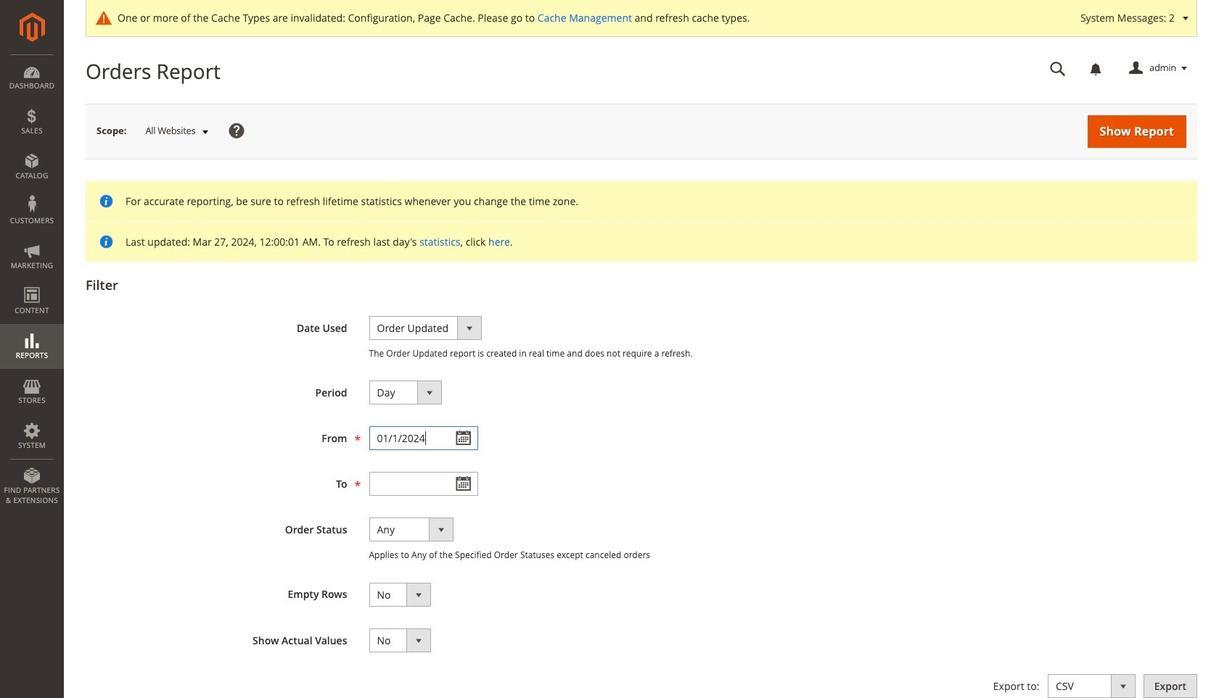 Task type: vqa. For each thing, say whether or not it's contained in the screenshot.
text box
yes



Task type: describe. For each thing, give the bounding box(es) containing it.
magento admin panel image
[[19, 12, 45, 42]]



Task type: locate. For each thing, give the bounding box(es) containing it.
menu bar
[[0, 54, 64, 513]]

None text field
[[1040, 56, 1076, 81], [369, 473, 478, 497], [1040, 56, 1076, 81], [369, 473, 478, 497]]

None text field
[[369, 427, 478, 451]]



